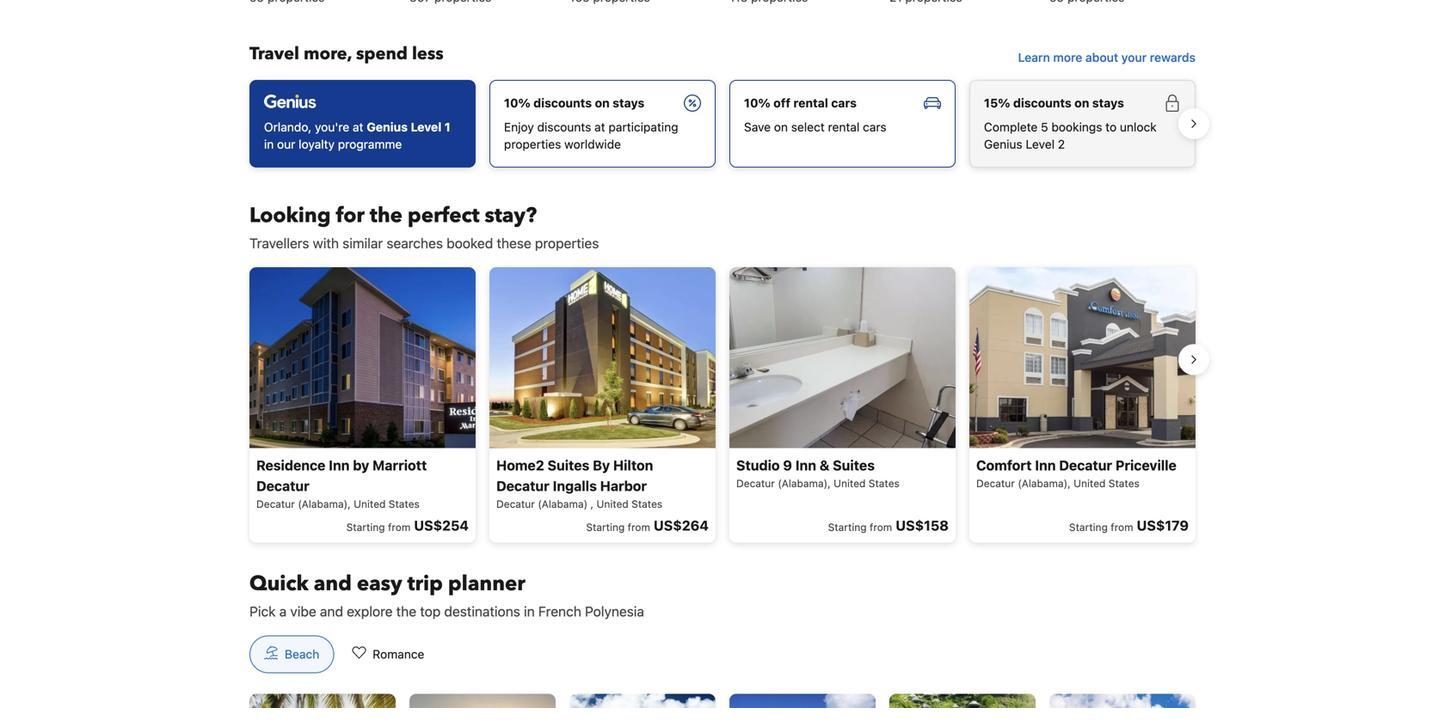 Task type: vqa. For each thing, say whether or not it's contained in the screenshot.
Suites in the Studio 9 Inn & Suites Decatur (Alabama), United States
yes



Task type: describe. For each thing, give the bounding box(es) containing it.
our
[[277, 137, 296, 151]]

to
[[1106, 120, 1117, 134]]

residence inn by marriott decatur decatur (alabama), united states
[[256, 458, 427, 510]]

the inside quick and easy trip planner pick a vibe and explore the top destinations in french polynesia
[[396, 604, 417, 620]]

priceville
[[1116, 458, 1177, 474]]

starting for us$179
[[1069, 522, 1108, 534]]

select
[[791, 120, 825, 134]]

complete 5 bookings to unlock genius level 2
[[984, 120, 1157, 151]]

complete
[[984, 120, 1038, 134]]

united inside residence inn by marriott decatur decatur (alabama), united states
[[354, 498, 386, 510]]

1
[[445, 120, 451, 134]]

(alabama), for us$254
[[298, 498, 351, 510]]

booked
[[447, 235, 493, 252]]

from for us$254
[[388, 522, 411, 534]]

(alabama), for us$158
[[778, 478, 831, 490]]

stays for 10% discounts on stays
[[613, 96, 645, 110]]

studio 9 inn & suites decatur (alabama), united states
[[737, 458, 900, 490]]

starting from us$158
[[828, 518, 949, 534]]

at for participating
[[595, 120, 605, 134]]

learn more about your rewards
[[1018, 50, 1196, 64]]

inn for residence
[[329, 458, 350, 474]]

learn more about your rewards link
[[1012, 42, 1203, 73]]

you're
[[315, 120, 350, 134]]

states inside residence inn by marriott decatur decatur (alabama), united states
[[389, 498, 420, 510]]

programme
[[338, 137, 402, 151]]

learn
[[1018, 50, 1050, 64]]

from for us$158
[[870, 522, 892, 534]]

genius inside complete 5 bookings to unlock genius level 2
[[984, 137, 1023, 151]]

romance
[[373, 648, 424, 662]]

destinations
[[444, 604, 520, 620]]

region for looking for the perfect stay?
[[236, 261, 1210, 550]]

by
[[593, 458, 610, 474]]

these
[[497, 235, 532, 252]]

more,
[[304, 42, 352, 66]]

discounts inside enjoy discounts at participating properties worldwide
[[537, 120, 591, 134]]

united inside studio 9 inn & suites decatur (alabama), united states
[[834, 478, 866, 490]]

residence
[[256, 458, 326, 474]]

decatur inside studio 9 inn & suites decatur (alabama), united states
[[737, 478, 775, 490]]

off
[[774, 96, 791, 110]]

discounts for 5
[[1014, 96, 1072, 110]]

us$264
[[654, 518, 709, 534]]

beach button
[[250, 636, 334, 674]]

starting from us$264
[[586, 518, 709, 534]]

home2
[[496, 458, 544, 474]]

level inside orlando, you're at genius level 1 in our loyalty programme
[[411, 120, 442, 134]]

on for at
[[595, 96, 610, 110]]

stays for 15% discounts on stays
[[1093, 96, 1125, 110]]

worldwide
[[565, 137, 621, 151]]

beach
[[285, 648, 319, 662]]

starting from us$254
[[346, 518, 469, 534]]

starting for us$264
[[586, 522, 625, 534]]

vibe
[[290, 604, 316, 620]]

genius inside orlando, you're at genius level 1 in our loyalty programme
[[367, 120, 408, 134]]

top
[[420, 604, 441, 620]]

united inside comfort inn decatur priceville decatur (alabama), united states
[[1074, 478, 1106, 490]]

from for us$179
[[1111, 522, 1134, 534]]

states inside home2 suites by hilton decatur ingalls harbor decatur (alabama) , united states
[[632, 498, 663, 510]]

with
[[313, 235, 339, 252]]

in inside quick and easy trip planner pick a vibe and explore the top destinations in french polynesia
[[524, 604, 535, 620]]

hilton
[[613, 458, 653, 474]]

properties inside looking for the perfect stay? travellers with similar searches booked these properties
[[535, 235, 599, 252]]

inn inside studio 9 inn & suites decatur (alabama), united states
[[796, 458, 817, 474]]

travellers
[[250, 235, 309, 252]]

looking for the perfect stay? travellers with similar searches booked these properties
[[250, 202, 599, 252]]

easy
[[357, 570, 402, 599]]

explore
[[347, 604, 393, 620]]

studio
[[737, 458, 780, 474]]

stay?
[[485, 202, 537, 230]]

planner
[[448, 570, 526, 599]]

1 vertical spatial rental
[[828, 120, 860, 134]]

15%
[[984, 96, 1011, 110]]

quick and easy trip planner pick a vibe and explore the top destinations in french polynesia
[[250, 570, 644, 620]]

united inside home2 suites by hilton decatur ingalls harbor decatur (alabama) , united states
[[597, 498, 629, 510]]

us$158
[[896, 518, 949, 534]]

0 vertical spatial rental
[[794, 96, 828, 110]]

save
[[744, 120, 771, 134]]

searches
[[387, 235, 443, 252]]



Task type: locate. For each thing, give the bounding box(es) containing it.
(alabama), down 9
[[778, 478, 831, 490]]

states inside comfort inn decatur priceville decatur (alabama), united states
[[1109, 478, 1140, 490]]

0 vertical spatial region
[[236, 73, 1210, 175]]

0 vertical spatial genius
[[367, 120, 408, 134]]

starting for us$158
[[828, 522, 867, 534]]

1 region from the top
[[236, 73, 1210, 175]]

2 region from the top
[[236, 261, 1210, 550]]

1 horizontal spatial at
[[595, 120, 605, 134]]

1 horizontal spatial inn
[[796, 458, 817, 474]]

the right for
[[370, 202, 403, 230]]

home2 suites by hilton decatur ingalls harbor decatur (alabama) , united states
[[496, 458, 663, 510]]

inn
[[329, 458, 350, 474], [796, 458, 817, 474], [1035, 458, 1056, 474]]

10%
[[504, 96, 531, 110], [744, 96, 771, 110]]

travel
[[250, 42, 299, 66]]

inn right comfort
[[1035, 458, 1056, 474]]

properties inside enjoy discounts at participating properties worldwide
[[504, 137, 561, 151]]

discounts
[[534, 96, 592, 110], [1014, 96, 1072, 110], [537, 120, 591, 134]]

1 horizontal spatial level
[[1026, 137, 1055, 151]]

romance button
[[338, 636, 439, 674]]

about
[[1086, 50, 1119, 64]]

0 vertical spatial in
[[264, 137, 274, 151]]

united up starting from us$179
[[1074, 478, 1106, 490]]

spend
[[356, 42, 408, 66]]

3 from from the left
[[870, 522, 892, 534]]

10% discounts on stays
[[504, 96, 645, 110]]

tab list
[[236, 636, 453, 675]]

level down 5
[[1026, 137, 1055, 151]]

0 horizontal spatial genius
[[367, 120, 408, 134]]

region for travel more, spend less
[[236, 73, 1210, 175]]

on up "bookings"
[[1075, 96, 1090, 110]]

(alabama), inside residence inn by marriott decatur decatur (alabama), united states
[[298, 498, 351, 510]]

suites up the ingalls
[[548, 458, 590, 474]]

states up starting from us$254
[[389, 498, 420, 510]]

(alabama), inside studio 9 inn & suites decatur (alabama), united states
[[778, 478, 831, 490]]

genius down complete
[[984, 137, 1023, 151]]

discounts for discounts
[[534, 96, 592, 110]]

polynesia
[[585, 604, 644, 620]]

at for genius
[[353, 120, 364, 134]]

region containing 10% discounts on stays
[[236, 73, 1210, 175]]

in
[[264, 137, 274, 151], [524, 604, 535, 620]]

1 10% from the left
[[504, 96, 531, 110]]

the inside looking for the perfect stay? travellers with similar searches booked these properties
[[370, 202, 403, 230]]

save on select rental cars
[[744, 120, 887, 134]]

1 horizontal spatial suites
[[833, 458, 875, 474]]

perfect
[[408, 202, 480, 230]]

0 horizontal spatial at
[[353, 120, 364, 134]]

level left 1
[[411, 120, 442, 134]]

in inside orlando, you're at genius level 1 in our loyalty programme
[[264, 137, 274, 151]]

united up the starting from us$158
[[834, 478, 866, 490]]

starting inside starting from us$179
[[1069, 522, 1108, 534]]

the
[[370, 202, 403, 230], [396, 604, 417, 620]]

inn left by on the left bottom of the page
[[329, 458, 350, 474]]

(alabama)
[[538, 498, 588, 510]]

on
[[595, 96, 610, 110], [1075, 96, 1090, 110], [774, 120, 788, 134]]

0 horizontal spatial in
[[264, 137, 274, 151]]

discounts up 5
[[1014, 96, 1072, 110]]

us$254
[[414, 518, 469, 534]]

at
[[353, 120, 364, 134], [595, 120, 605, 134]]

from left us$264 on the left bottom
[[628, 522, 650, 534]]

0 horizontal spatial on
[[595, 96, 610, 110]]

2 suites from the left
[[833, 458, 875, 474]]

level
[[411, 120, 442, 134], [1026, 137, 1055, 151]]

united
[[834, 478, 866, 490], [1074, 478, 1106, 490], [354, 498, 386, 510], [597, 498, 629, 510]]

3 starting from the left
[[828, 522, 867, 534]]

2 horizontal spatial inn
[[1035, 458, 1056, 474]]

2 horizontal spatial (alabama),
[[1018, 478, 1071, 490]]

ingalls
[[553, 478, 597, 495]]

and right the vibe
[[320, 604, 343, 620]]

level inside complete 5 bookings to unlock genius level 2
[[1026, 137, 1055, 151]]

rental right select
[[828, 120, 860, 134]]

orlando, you're at genius level 1 in our loyalty programme
[[264, 120, 451, 151]]

suites inside home2 suites by hilton decatur ingalls harbor decatur (alabama) , united states
[[548, 458, 590, 474]]

on up enjoy discounts at participating properties worldwide
[[595, 96, 610, 110]]

enjoy discounts at participating properties worldwide
[[504, 120, 679, 151]]

inn right 9
[[796, 458, 817, 474]]

2 horizontal spatial on
[[1075, 96, 1090, 110]]

0 horizontal spatial stays
[[613, 96, 645, 110]]

1 vertical spatial genius
[[984, 137, 1023, 151]]

us$179
[[1137, 518, 1189, 534]]

inn for comfort
[[1035, 458, 1056, 474]]

tab list containing beach
[[236, 636, 453, 675]]

states inside studio 9 inn & suites decatur (alabama), united states
[[869, 478, 900, 490]]

1 starting from the left
[[346, 522, 385, 534]]

from inside starting from us$179
[[1111, 522, 1134, 534]]

rental up select
[[794, 96, 828, 110]]

from left 'us$254'
[[388, 522, 411, 534]]

0 vertical spatial cars
[[831, 96, 857, 110]]

genius
[[367, 120, 408, 134], [984, 137, 1023, 151]]

bookings
[[1052, 120, 1103, 134]]

1 horizontal spatial genius
[[984, 137, 1023, 151]]

1 horizontal spatial 10%
[[744, 96, 771, 110]]

stays up to
[[1093, 96, 1125, 110]]

10% up save
[[744, 96, 771, 110]]

discounts up enjoy discounts at participating properties worldwide
[[534, 96, 592, 110]]

starting for us$254
[[346, 522, 385, 534]]

1 vertical spatial level
[[1026, 137, 1055, 151]]

your
[[1122, 50, 1147, 64]]

french
[[539, 604, 582, 620]]

suites
[[548, 458, 590, 474], [833, 458, 875, 474]]

1 suites from the left
[[548, 458, 590, 474]]

region
[[236, 73, 1210, 175], [236, 261, 1210, 550]]

orlando,
[[264, 120, 312, 134]]

1 vertical spatial and
[[320, 604, 343, 620]]

0 horizontal spatial suites
[[548, 458, 590, 474]]

from inside the starting from us$158
[[870, 522, 892, 534]]

comfort inn decatur priceville decatur (alabama), united states
[[977, 458, 1177, 490]]

quick
[[250, 570, 309, 599]]

0 horizontal spatial inn
[[329, 458, 350, 474]]

genius up programme
[[367, 120, 408, 134]]

stays up participating
[[613, 96, 645, 110]]

travel more, spend less
[[250, 42, 444, 66]]

inn inside residence inn by marriott decatur decatur (alabama), united states
[[329, 458, 350, 474]]

starting inside starting from us$254
[[346, 522, 385, 534]]

blue genius logo image
[[264, 95, 316, 108], [264, 95, 316, 108]]

(alabama), down comfort
[[1018, 478, 1071, 490]]

similar
[[343, 235, 383, 252]]

9
[[783, 458, 792, 474]]

0 vertical spatial the
[[370, 202, 403, 230]]

trip
[[407, 570, 443, 599]]

starting down studio 9 inn & suites decatur (alabama), united states on the bottom right of the page
[[828, 522, 867, 534]]

10% up enjoy
[[504, 96, 531, 110]]

starting down residence inn by marriott decatur decatur (alabama), united states
[[346, 522, 385, 534]]

pick
[[250, 604, 276, 620]]

on for bookings
[[1075, 96, 1090, 110]]

2 from from the left
[[628, 522, 650, 534]]

and
[[314, 570, 352, 599], [320, 604, 343, 620]]

&
[[820, 458, 830, 474]]

united down by on the left bottom of the page
[[354, 498, 386, 510]]

15% discounts on stays
[[984, 96, 1125, 110]]

united right ,
[[597, 498, 629, 510]]

rewards
[[1150, 50, 1196, 64]]

,
[[591, 498, 594, 510]]

1 horizontal spatial (alabama),
[[778, 478, 831, 490]]

10% off rental cars
[[744, 96, 857, 110]]

10% for 10% off rental cars
[[744, 96, 771, 110]]

suites inside studio 9 inn & suites decatur (alabama), united states
[[833, 458, 875, 474]]

1 stays from the left
[[613, 96, 645, 110]]

2 10% from the left
[[744, 96, 771, 110]]

starting down ,
[[586, 522, 625, 534]]

states down priceville
[[1109, 478, 1140, 490]]

properties down enjoy
[[504, 137, 561, 151]]

from inside starting from us$264
[[628, 522, 650, 534]]

10% for 10% discounts on stays
[[504, 96, 531, 110]]

states up starting from us$264
[[632, 498, 663, 510]]

suites right the &
[[833, 458, 875, 474]]

at up worldwide
[[595, 120, 605, 134]]

2 starting from the left
[[586, 522, 625, 534]]

stays
[[613, 96, 645, 110], [1093, 96, 1125, 110]]

looking
[[250, 202, 331, 230]]

marriott
[[373, 458, 427, 474]]

less
[[412, 42, 444, 66]]

cars up 'save on select rental cars'
[[831, 96, 857, 110]]

(alabama), inside comfort inn decatur priceville decatur (alabama), united states
[[1018, 478, 1071, 490]]

2 stays from the left
[[1093, 96, 1125, 110]]

(alabama),
[[778, 478, 831, 490], [1018, 478, 1071, 490], [298, 498, 351, 510]]

0 horizontal spatial cars
[[831, 96, 857, 110]]

1 horizontal spatial in
[[524, 604, 535, 620]]

states
[[869, 478, 900, 490], [1109, 478, 1140, 490], [389, 498, 420, 510], [632, 498, 663, 510]]

discounts down 10% discounts on stays
[[537, 120, 591, 134]]

region containing residence inn by marriott decatur
[[236, 261, 1210, 550]]

by
[[353, 458, 369, 474]]

inn inside comfort inn decatur priceville decatur (alabama), united states
[[1035, 458, 1056, 474]]

4 starting from the left
[[1069, 522, 1108, 534]]

from left us$179
[[1111, 522, 1134, 534]]

1 horizontal spatial cars
[[863, 120, 887, 134]]

states up the starting from us$158
[[869, 478, 900, 490]]

rental
[[794, 96, 828, 110], [828, 120, 860, 134]]

and up the vibe
[[314, 570, 352, 599]]

for
[[336, 202, 365, 230]]

in left our
[[264, 137, 274, 151]]

2 inn from the left
[[796, 458, 817, 474]]

at inside enjoy discounts at participating properties worldwide
[[595, 120, 605, 134]]

the left top
[[396, 604, 417, 620]]

(alabama), down residence
[[298, 498, 351, 510]]

0 horizontal spatial level
[[411, 120, 442, 134]]

from inside starting from us$254
[[388, 522, 411, 534]]

starting inside starting from us$264
[[586, 522, 625, 534]]

starting down comfort inn decatur priceville decatur (alabama), united states
[[1069, 522, 1108, 534]]

a
[[279, 604, 287, 620]]

5
[[1041, 120, 1049, 134]]

1 vertical spatial region
[[236, 261, 1210, 550]]

1 vertical spatial in
[[524, 604, 535, 620]]

in left french
[[524, 604, 535, 620]]

1 vertical spatial properties
[[535, 235, 599, 252]]

from
[[388, 522, 411, 534], [628, 522, 650, 534], [870, 522, 892, 534], [1111, 522, 1134, 534]]

0 vertical spatial level
[[411, 120, 442, 134]]

1 vertical spatial cars
[[863, 120, 887, 134]]

3 inn from the left
[[1035, 458, 1056, 474]]

1 horizontal spatial stays
[[1093, 96, 1125, 110]]

1 inn from the left
[[329, 458, 350, 474]]

1 horizontal spatial on
[[774, 120, 788, 134]]

1 at from the left
[[353, 120, 364, 134]]

from for us$264
[[628, 522, 650, 534]]

loyalty
[[299, 137, 335, 151]]

2 at from the left
[[595, 120, 605, 134]]

from left "us$158"
[[870, 522, 892, 534]]

2
[[1058, 137, 1065, 151]]

starting from us$179
[[1069, 518, 1189, 534]]

enjoy
[[504, 120, 534, 134]]

at up programme
[[353, 120, 364, 134]]

unlock
[[1120, 120, 1157, 134]]

0 horizontal spatial 10%
[[504, 96, 531, 110]]

comfort
[[977, 458, 1032, 474]]

0 horizontal spatial (alabama),
[[298, 498, 351, 510]]

starting inside the starting from us$158
[[828, 522, 867, 534]]

starting
[[346, 522, 385, 534], [586, 522, 625, 534], [828, 522, 867, 534], [1069, 522, 1108, 534]]

more
[[1054, 50, 1083, 64]]

harbor
[[600, 478, 647, 495]]

4 from from the left
[[1111, 522, 1134, 534]]

cars right select
[[863, 120, 887, 134]]

on right save
[[774, 120, 788, 134]]

1 from from the left
[[388, 522, 411, 534]]

1 vertical spatial the
[[396, 604, 417, 620]]

at inside orlando, you're at genius level 1 in our loyalty programme
[[353, 120, 364, 134]]

properties right these at the top
[[535, 235, 599, 252]]

participating
[[609, 120, 679, 134]]

0 vertical spatial properties
[[504, 137, 561, 151]]

0 vertical spatial and
[[314, 570, 352, 599]]



